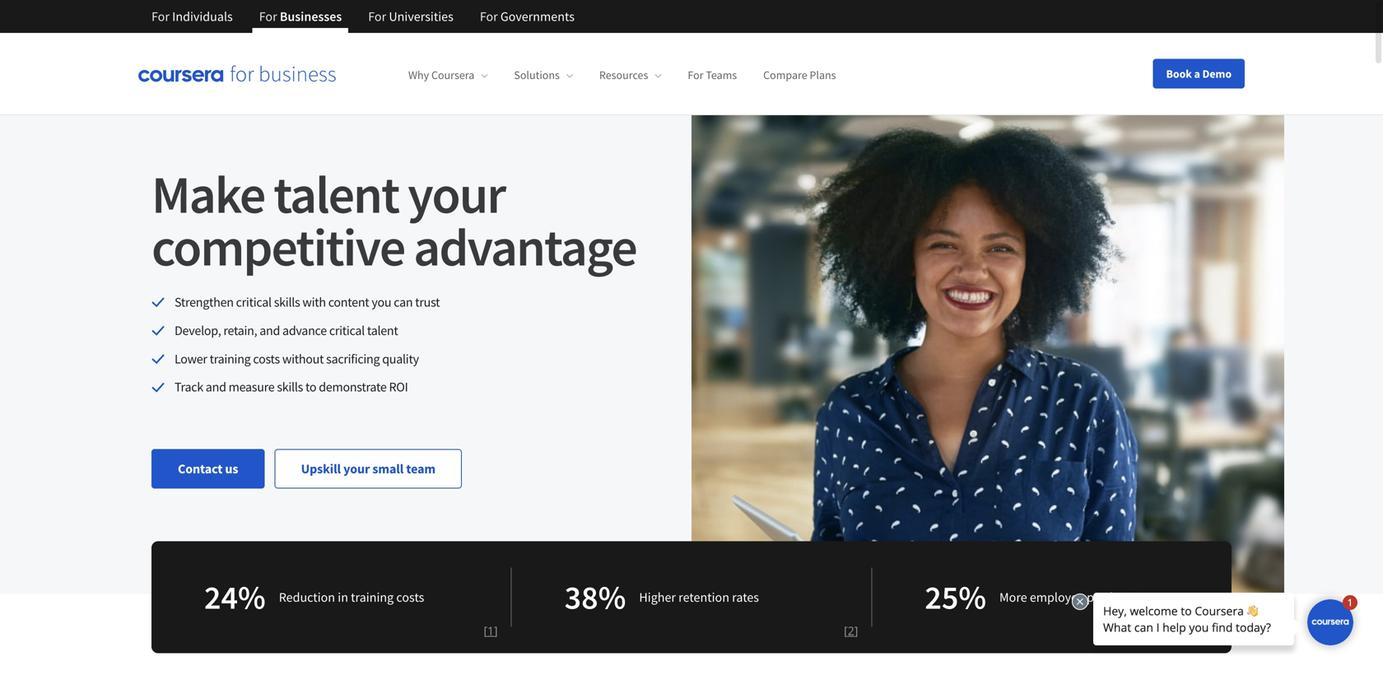 Task type: describe. For each thing, give the bounding box(es) containing it.
businesses
[[280, 8, 342, 25]]

[ 3 ]
[[1204, 623, 1219, 639]]

higher
[[639, 589, 676, 606]]

for teams link
[[688, 68, 737, 83]]

for universities
[[368, 8, 453, 25]]

trust
[[415, 294, 440, 310]]

1 vertical spatial skills
[[277, 379, 303, 395]]

sacrificing
[[326, 351, 380, 367]]

measure
[[229, 379, 275, 395]]

] for 38%
[[854, 623, 858, 639]]

strengthen
[[175, 294, 234, 310]]

track
[[175, 379, 203, 395]]

quality
[[382, 351, 419, 367]]

2
[[848, 623, 854, 639]]

reduction in training costs
[[279, 589, 424, 606]]

contact
[[178, 461, 223, 477]]

book
[[1166, 66, 1192, 81]]

advantage
[[414, 214, 636, 280]]

why coursera
[[408, 68, 475, 83]]

why
[[408, 68, 429, 83]]

[ for 24%
[[484, 623, 487, 639]]

lower training costs without sacrificing quality
[[175, 351, 419, 367]]

for for individuals
[[151, 8, 170, 25]]

for teams
[[688, 68, 737, 83]]

retain,
[[223, 322, 257, 339]]

a
[[1194, 66, 1200, 81]]

can
[[394, 294, 413, 310]]

for for universities
[[368, 8, 386, 25]]

strengthen critical skills with content you can trust
[[175, 294, 440, 310]]

resources link
[[599, 68, 661, 83]]

solutions link
[[514, 68, 573, 83]]

demonstrate
[[319, 379, 387, 395]]

content
[[328, 294, 369, 310]]

for left teams
[[688, 68, 704, 83]]

[ 2 ]
[[844, 623, 858, 639]]

productivity
[[1087, 589, 1154, 606]]

employee
[[1030, 589, 1084, 606]]

your inside make talent your competitive advantage
[[408, 161, 505, 227]]

develop,
[[175, 322, 221, 339]]

demo
[[1202, 66, 1232, 81]]

universities
[[389, 8, 453, 25]]

banner navigation
[[138, 0, 588, 33]]

contact us button
[[151, 449, 265, 489]]

compare
[[763, 68, 807, 83]]

compare plans link
[[763, 68, 836, 83]]

upskill
[[301, 461, 341, 477]]

rates
[[732, 589, 759, 606]]

1 vertical spatial and
[[206, 379, 226, 395]]

make talent your competitive advantage
[[151, 161, 636, 280]]



Task type: vqa. For each thing, say whether or not it's contained in the screenshot.


Task type: locate. For each thing, give the bounding box(es) containing it.
[
[[484, 623, 487, 639], [844, 623, 848, 639], [1204, 623, 1208, 639]]

advance
[[282, 322, 327, 339]]

retention
[[679, 589, 729, 606]]

costs up measure
[[253, 351, 280, 367]]

track and measure skills to demonstrate roi
[[175, 379, 408, 395]]

and
[[260, 322, 280, 339], [206, 379, 226, 395]]

individuals
[[172, 8, 233, 25]]

1 vertical spatial critical
[[329, 322, 365, 339]]

2 horizontal spatial [
[[1204, 623, 1208, 639]]

training
[[210, 351, 251, 367], [351, 589, 394, 606]]

24%
[[204, 576, 266, 618]]

1
[[487, 623, 494, 639]]

1 horizontal spatial your
[[408, 161, 505, 227]]

upskill your small team button
[[275, 449, 462, 489]]

for left universities
[[368, 8, 386, 25]]

0 vertical spatial and
[[260, 322, 280, 339]]

1 vertical spatial training
[[351, 589, 394, 606]]

costs right in
[[396, 589, 424, 606]]

roi
[[389, 379, 408, 395]]

develop, retain, and advance critical talent
[[175, 322, 398, 339]]

] for 25%
[[1215, 623, 1219, 639]]

compare plans
[[763, 68, 836, 83]]

for for governments
[[480, 8, 498, 25]]

for
[[151, 8, 170, 25], [259, 8, 277, 25], [368, 8, 386, 25], [480, 8, 498, 25], [688, 68, 704, 83]]

2 horizontal spatial ]
[[1215, 623, 1219, 639]]

38%
[[565, 576, 626, 618]]

competitive
[[151, 214, 405, 280]]

25%
[[925, 576, 986, 618]]

[ for 25%
[[1204, 623, 1208, 639]]

plans
[[810, 68, 836, 83]]

1 horizontal spatial ]
[[854, 623, 858, 639]]

with
[[302, 294, 326, 310]]

0 horizontal spatial [
[[484, 623, 487, 639]]

in
[[338, 589, 348, 606]]

and right retain,
[[260, 322, 280, 339]]

lower
[[175, 351, 207, 367]]

] for 24%
[[494, 623, 498, 639]]

upskill your small team
[[301, 461, 436, 477]]

]
[[494, 623, 498, 639], [854, 623, 858, 639], [1215, 623, 1219, 639]]

book a demo
[[1166, 66, 1232, 81]]

governments
[[501, 8, 575, 25]]

0 horizontal spatial and
[[206, 379, 226, 395]]

1 horizontal spatial costs
[[396, 589, 424, 606]]

more
[[1000, 589, 1027, 606]]

and right track
[[206, 379, 226, 395]]

[ for 38%
[[844, 623, 848, 639]]

1 vertical spatial talent
[[367, 322, 398, 339]]

book a demo button
[[1153, 59, 1245, 89]]

without
[[282, 351, 324, 367]]

to
[[305, 379, 316, 395]]

1 ] from the left
[[494, 623, 498, 639]]

resources
[[599, 68, 648, 83]]

teams
[[706, 68, 737, 83]]

team
[[406, 461, 436, 477]]

2 [ from the left
[[844, 623, 848, 639]]

critical down content in the left top of the page
[[329, 322, 365, 339]]

coursera for business image
[[138, 65, 336, 82]]

your inside button
[[343, 461, 370, 477]]

for left the individuals
[[151, 8, 170, 25]]

costs
[[253, 351, 280, 367], [396, 589, 424, 606]]

for individuals
[[151, 8, 233, 25]]

1 horizontal spatial and
[[260, 322, 280, 339]]

training down retain,
[[210, 351, 251, 367]]

for left governments
[[480, 8, 498, 25]]

us
[[225, 461, 238, 477]]

1 vertical spatial your
[[343, 461, 370, 477]]

for for businesses
[[259, 8, 277, 25]]

0 vertical spatial critical
[[236, 294, 272, 310]]

reduction
[[279, 589, 335, 606]]

critical
[[236, 294, 272, 310], [329, 322, 365, 339]]

1 vertical spatial costs
[[396, 589, 424, 606]]

skills
[[274, 294, 300, 310], [277, 379, 303, 395]]

more employee productivity
[[1000, 589, 1154, 606]]

for left the businesses
[[259, 8, 277, 25]]

0 vertical spatial skills
[[274, 294, 300, 310]]

3 [ from the left
[[1204, 623, 1208, 639]]

1 [ from the left
[[484, 623, 487, 639]]

0 horizontal spatial your
[[343, 461, 370, 477]]

critical up retain,
[[236, 294, 272, 310]]

0 vertical spatial your
[[408, 161, 505, 227]]

2 ] from the left
[[854, 623, 858, 639]]

talent
[[274, 161, 399, 227], [367, 322, 398, 339]]

you
[[372, 294, 391, 310]]

1 horizontal spatial training
[[351, 589, 394, 606]]

1 horizontal spatial critical
[[329, 322, 365, 339]]

solutions
[[514, 68, 560, 83]]

talent inside make talent your competitive advantage
[[274, 161, 399, 227]]

0 vertical spatial talent
[[274, 161, 399, 227]]

for businesses
[[259, 8, 342, 25]]

0 horizontal spatial training
[[210, 351, 251, 367]]

higher retention rates
[[639, 589, 759, 606]]

your
[[408, 161, 505, 227], [343, 461, 370, 477]]

0 horizontal spatial ]
[[494, 623, 498, 639]]

training right in
[[351, 589, 394, 606]]

1 horizontal spatial [
[[844, 623, 848, 639]]

[ 1 ]
[[484, 623, 498, 639]]

for governments
[[480, 8, 575, 25]]

make
[[151, 161, 265, 227]]

0 vertical spatial costs
[[253, 351, 280, 367]]

skills left to
[[277, 379, 303, 395]]

3 ] from the left
[[1215, 623, 1219, 639]]

skills left with
[[274, 294, 300, 310]]

small
[[372, 461, 404, 477]]

0 vertical spatial training
[[210, 351, 251, 367]]

3
[[1208, 623, 1215, 639]]

0 horizontal spatial costs
[[253, 351, 280, 367]]

contact us
[[178, 461, 238, 477]]

0 horizontal spatial critical
[[236, 294, 272, 310]]

coursera
[[431, 68, 475, 83]]

why coursera link
[[408, 68, 488, 83]]



